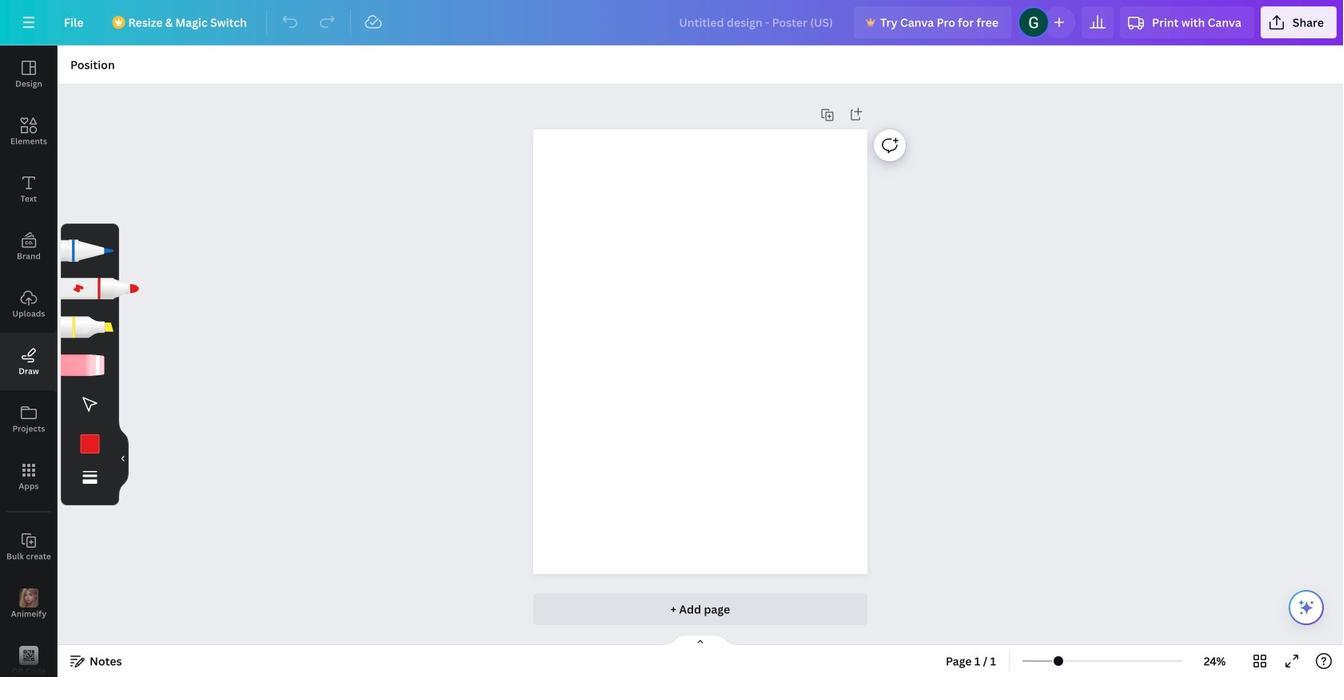 Task type: describe. For each thing, give the bounding box(es) containing it.
show pages image
[[662, 635, 739, 648]]

main menu bar
[[0, 0, 1343, 46]]

side panel tab list
[[0, 46, 58, 678]]

hide image
[[118, 421, 129, 498]]



Task type: vqa. For each thing, say whether or not it's contained in the screenshot.
top all
no



Task type: locate. For each thing, give the bounding box(es) containing it.
#e7191f image
[[80, 435, 100, 454], [80, 435, 100, 454]]

Design title text field
[[666, 6, 848, 38]]

canva assistant image
[[1297, 599, 1316, 618]]

Zoom button
[[1189, 649, 1241, 675]]



